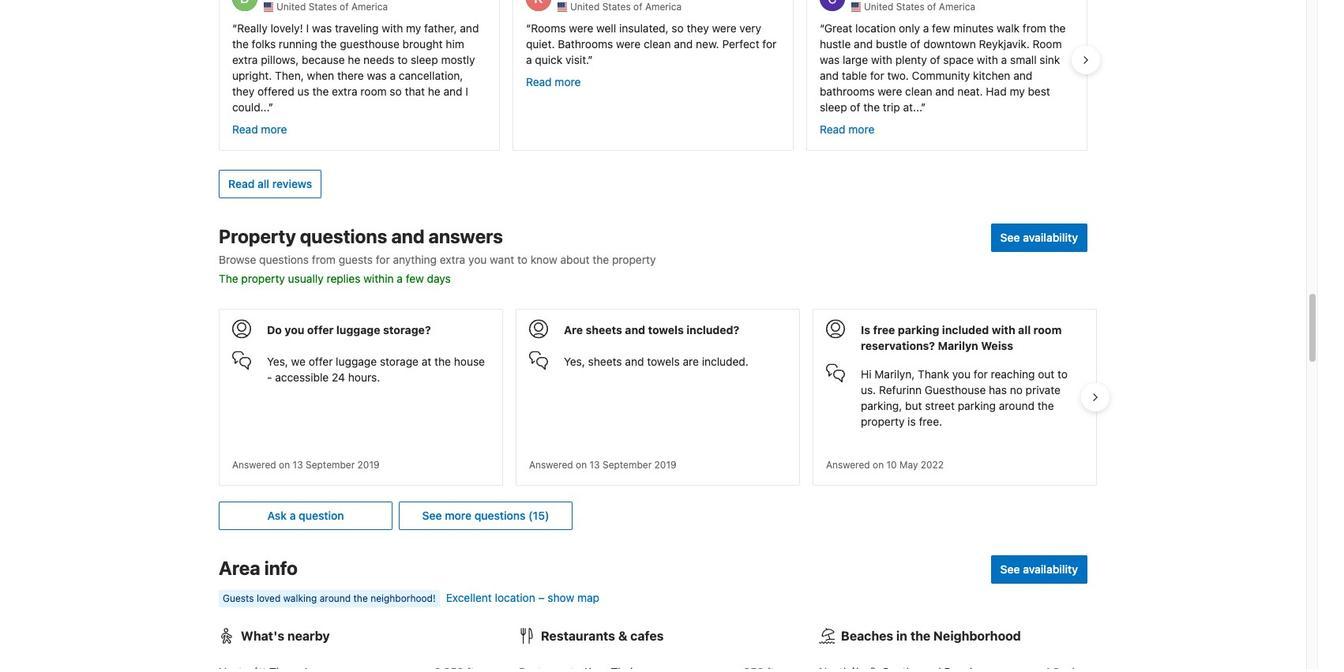 Task type: locate. For each thing, give the bounding box(es) containing it.
2 answered from the left
[[529, 459, 573, 471]]

america for traveling
[[351, 1, 388, 12]]

for up within
[[376, 253, 390, 266]]

2 horizontal spatial answered
[[826, 459, 870, 471]]

1 horizontal spatial "
[[588, 53, 593, 66]]

0 horizontal spatial to
[[398, 53, 408, 66]]

1 horizontal spatial on
[[576, 459, 587, 471]]

1 vertical spatial to
[[517, 253, 528, 266]]

sleep inside " great location only a few minutes walk from the hustle and bustle of downtown reykjavik. room was large with plenty of space with a small sink and table for two. community kitchen and bathrooms were clean and neat. had my best sleep of the trip at...
[[820, 100, 847, 114]]

could...
[[232, 100, 269, 114]]

a inside button
[[290, 509, 296, 522]]

1 horizontal spatial so
[[672, 21, 684, 35]]

0 horizontal spatial read more button
[[232, 122, 287, 137]]

is
[[861, 323, 871, 336]]

0 vertical spatial to
[[398, 53, 408, 66]]

states for a
[[896, 1, 925, 12]]

read more button down bathrooms
[[820, 122, 875, 137]]

" inside " great location only a few minutes walk from the hustle and bustle of downtown reykjavik. room was large with plenty of space with a small sink and table for two. community kitchen and bathrooms were clean and neat. had my best sleep of the trip at...
[[820, 21, 825, 35]]

a inside property questions and answers browse questions from guests for anything extra you want to know about the property the property usually replies within a few days
[[397, 272, 403, 285]]

1 horizontal spatial few
[[932, 21, 951, 35]]

10
[[887, 459, 897, 471]]

1 vertical spatial property
[[241, 272, 285, 285]]

towels for included?
[[648, 323, 684, 336]]

0 vertical spatial parking
[[898, 323, 940, 336]]

all inside is free parking included with all room reservations?  marilyn weiss
[[1018, 323, 1031, 336]]

3 america from the left
[[939, 1, 976, 12]]

room down there
[[361, 84, 387, 98]]

1 vertical spatial towels
[[647, 355, 680, 368]]

united states of america image for rooms
[[558, 2, 567, 12]]

2019
[[358, 459, 380, 471], [655, 459, 677, 471]]

september inside card 2 of 6 group
[[603, 459, 652, 471]]

what's
[[241, 629, 284, 643]]

america for few
[[939, 1, 976, 12]]

" for visit.
[[588, 53, 593, 66]]

was up running
[[312, 21, 332, 35]]

1 states from the left
[[309, 1, 337, 12]]

on for hi marilyn,  thank you for reaching out to us. refurinn guesthouse has no private parking, but street parking around the property is free.
[[873, 459, 884, 471]]

with inside " really lovely! i was traveling with my father, and the folks running the guesthouse brought him extra pillows, because he needs to sleep mostly upright. then, when there was a cancellation, they offered us the extra room so that he and i could...
[[382, 21, 403, 35]]

states up well
[[603, 1, 631, 12]]

1 horizontal spatial america
[[645, 1, 682, 12]]

1 yes, from the left
[[267, 355, 288, 368]]

yes, we offer luggage storage at the house - accessible 24 hours.
[[267, 355, 485, 384]]

offer inside the yes, we offer luggage storage at the house - accessible 24 hours.
[[309, 355, 333, 368]]

with up weiss
[[992, 323, 1016, 336]]

0 vertical spatial offer
[[307, 323, 334, 336]]

read down 'quick'
[[526, 75, 552, 88]]

" for " rooms were well insulated, so they were very quiet. bathrooms were clean and new. perfect for a quick visit.
[[526, 21, 531, 35]]

13 inside "card 1 of 6" group
[[293, 459, 303, 471]]

yes, inside card 2 of 6 group
[[564, 355, 585, 368]]

1 america from the left
[[351, 1, 388, 12]]

property questions and answers browse questions from guests for anything extra you want to know about the property the property usually replies within a few days
[[219, 225, 656, 285]]

" for with
[[921, 100, 926, 114]]

few
[[932, 21, 951, 35], [406, 272, 424, 285]]

about
[[561, 253, 590, 266]]

so inside " really lovely! i was traveling with my father, and the folks running the guesthouse brought him extra pillows, because he needs to sleep mostly upright. then, when there was a cancellation, they offered us the extra room so that he and i could...
[[390, 84, 402, 98]]

all
[[258, 177, 269, 190], [1018, 323, 1031, 336]]

1 on from the left
[[279, 459, 290, 471]]

answered inside "card 1 of 6" group
[[232, 459, 276, 471]]

1 " from the left
[[232, 21, 237, 35]]

1 horizontal spatial sleep
[[820, 100, 847, 114]]

luggage up hours.
[[336, 355, 377, 368]]

extra inside property questions and answers browse questions from guests for anything extra you want to know about the property the property usually replies within a few days
[[440, 253, 466, 266]]

2 horizontal spatial united states of america
[[864, 1, 976, 12]]

within
[[364, 272, 394, 285]]

" for because
[[269, 100, 273, 114]]

2 states from the left
[[603, 1, 631, 12]]

answered on 13 september 2019
[[232, 459, 380, 471], [529, 459, 677, 471]]

2 horizontal spatial "
[[921, 100, 926, 114]]

traveling
[[335, 21, 379, 35]]

around
[[999, 399, 1035, 412], [320, 592, 351, 604]]

2 luggage from the top
[[336, 355, 377, 368]]

the inside the yes, we offer luggage storage at the house - accessible 24 hours.
[[435, 355, 451, 368]]

united states of america image
[[264, 2, 273, 12], [558, 2, 567, 12], [852, 2, 861, 12]]

1 horizontal spatial 13
[[590, 459, 600, 471]]

more for really lovely! i was traveling with my father, and the folks running the guesthouse brought him extra pillows, because he needs to sleep mostly upright. then, when there was a cancellation, they offered us the extra room so that he and i could...
[[261, 122, 287, 136]]

states up only on the right top of the page
[[896, 1, 925, 12]]

sheets for are
[[586, 323, 623, 336]]

0 horizontal spatial room
[[361, 84, 387, 98]]

were up 'bathrooms'
[[569, 21, 594, 35]]

2 horizontal spatial america
[[939, 1, 976, 12]]

of
[[340, 1, 349, 12], [634, 1, 643, 12], [928, 1, 937, 12], [911, 37, 921, 50], [930, 53, 941, 66], [850, 100, 861, 114]]

reviews
[[272, 177, 312, 190]]

0 vertical spatial see availability
[[1001, 231, 1078, 244]]

accessible
[[275, 370, 329, 384]]

answered inside card 2 of 6 group
[[529, 459, 573, 471]]

replies
[[327, 272, 361, 285]]

1 horizontal spatial extra
[[332, 84, 358, 98]]

all up reaching
[[1018, 323, 1031, 336]]

1 horizontal spatial yes,
[[564, 355, 585, 368]]

0 vertical spatial he
[[348, 53, 361, 66]]

1 vertical spatial from
[[312, 253, 336, 266]]

1 answered from the left
[[232, 459, 276, 471]]

that
[[405, 84, 425, 98]]

on inside card 2 of 6 group
[[576, 459, 587, 471]]

2 vertical spatial questions
[[475, 509, 526, 522]]

0 vertical spatial sheets
[[586, 323, 623, 336]]

all left reviews
[[258, 177, 269, 190]]

" down offered
[[269, 100, 273, 114]]

and left new.
[[674, 37, 693, 50]]

read more button for " really lovely! i was traveling with my father, and the folks running the guesthouse brought him extra pillows, because he needs to sleep mostly upright. then, when there was a cancellation, they offered us the extra room so that he and i could...
[[232, 122, 287, 137]]

0 vertical spatial towels
[[648, 323, 684, 336]]

united states of america up traveling
[[277, 1, 388, 12]]

1 united states of america image from the left
[[264, 2, 273, 12]]

yes, inside the yes, we offer luggage storage at the house - accessible 24 hours.
[[267, 355, 288, 368]]

ask a question
[[267, 509, 344, 522]]

read more button down could...
[[232, 122, 287, 137]]

downtown
[[924, 37, 976, 50]]

so
[[672, 21, 684, 35], [390, 84, 402, 98]]

united up lovely!
[[277, 1, 306, 12]]

0 horizontal spatial 13
[[293, 459, 303, 471]]

brought
[[403, 37, 443, 50]]

united states of america for insulated,
[[570, 1, 682, 12]]

yes, up -
[[267, 355, 288, 368]]

reservations?
[[861, 339, 936, 352]]

you right the "do"
[[285, 323, 304, 336]]

a right within
[[397, 272, 403, 285]]

to right want
[[517, 253, 528, 266]]

on for yes, sheets and towels are included.
[[576, 459, 587, 471]]

1 vertical spatial you
[[285, 323, 304, 336]]

new.
[[696, 37, 720, 50]]

3 answered from the left
[[826, 459, 870, 471]]

0 horizontal spatial around
[[320, 592, 351, 604]]

1 vertical spatial i
[[466, 84, 469, 98]]

0 vertical spatial luggage
[[337, 323, 380, 336]]

2 united from the left
[[570, 1, 600, 12]]

and inside " rooms were well insulated, so they were very quiet. bathrooms were clean and new. perfect for a quick visit.
[[674, 37, 693, 50]]

pillows,
[[261, 53, 299, 66]]

" really lovely! i was traveling with my father, and the folks running the guesthouse brought him extra pillows, because he needs to sleep mostly upright. then, when there was a cancellation, they offered us the extra room so that he and i could...
[[232, 21, 479, 114]]

2 america from the left
[[645, 1, 682, 12]]

0 horizontal spatial yes,
[[267, 355, 288, 368]]

0 vertical spatial availability
[[1023, 231, 1078, 244]]

this is a carousel with rotating slides. it displays featured reviews of the property. use the next and previous buttons to navigate. region
[[206, 0, 1101, 157]]

few up downtown
[[932, 21, 951, 35]]

was down hustle at the right of the page
[[820, 53, 840, 66]]

of up community
[[930, 53, 941, 66]]

my inside " really lovely! i was traveling with my father, and the folks running the guesthouse brought him extra pillows, because he needs to sleep mostly upright. then, when there was a cancellation, they offered us the extra room so that he and i could...
[[406, 21, 421, 35]]

read down could...
[[232, 122, 258, 136]]

the right at
[[435, 355, 451, 368]]

september inside "card 1 of 6" group
[[306, 459, 355, 471]]

was inside " great location only a few minutes walk from the hustle and bustle of downtown reykjavik. room was large with plenty of space with a small sink and table for two. community kitchen and bathrooms were clean and neat. had my best sleep of the trip at...
[[820, 53, 840, 66]]

0 vertical spatial was
[[312, 21, 332, 35]]

questions up usually
[[259, 253, 309, 266]]

1 horizontal spatial my
[[1010, 84, 1025, 98]]

2 13 from the left
[[590, 459, 600, 471]]

thank
[[918, 367, 950, 381]]

the right in
[[911, 629, 931, 643]]

card 1 of 6 group
[[219, 309, 503, 486]]

1 vertical spatial around
[[320, 592, 351, 604]]

3 states from the left
[[896, 1, 925, 12]]

few down the "anything"
[[406, 272, 424, 285]]

sheets right are
[[586, 323, 623, 336]]

a down quiet.
[[526, 53, 532, 66]]

room inside " really lovely! i was traveling with my father, and the folks running the guesthouse brought him extra pillows, because he needs to sleep mostly upright. then, when there was a cancellation, they offered us the extra room so that he and i could...
[[361, 84, 387, 98]]

and down are sheets and towels included?
[[625, 355, 644, 368]]

0 vertical spatial location
[[856, 21, 896, 35]]

you left want
[[469, 253, 487, 266]]

offer right the "do"
[[307, 323, 334, 336]]

for up guesthouse
[[974, 367, 988, 381]]

location up bustle
[[856, 21, 896, 35]]

the left neighborhood!
[[354, 592, 368, 604]]

2 vertical spatial was
[[367, 69, 387, 82]]

america for so
[[645, 1, 682, 12]]

excellent location – show map
[[446, 591, 600, 604]]

1 availability from the top
[[1023, 231, 1078, 244]]

united states of america image up 'really'
[[264, 2, 273, 12]]

kitchen
[[974, 69, 1011, 82]]

2 horizontal spatial "
[[820, 21, 825, 35]]

included
[[942, 323, 989, 336]]

luggage up the yes, we offer luggage storage at the house - accessible 24 hours.
[[337, 323, 380, 336]]

0 vertical spatial my
[[406, 21, 421, 35]]

hustle
[[820, 37, 851, 50]]

see for see more questions (15) button
[[422, 509, 442, 522]]

property inside hi marilyn,  thank you for reaching out to us. refurinn guesthouse has no private parking, but street parking around the property is free.
[[861, 415, 905, 428]]

the down when
[[312, 84, 329, 98]]

offered
[[258, 84, 294, 98]]

room up out
[[1034, 323, 1062, 336]]

0 horizontal spatial clean
[[644, 37, 671, 50]]

2 availability from the top
[[1023, 562, 1078, 576]]

3 united states of america image from the left
[[852, 2, 861, 12]]

they inside " rooms were well insulated, so they were very quiet. bathrooms were clean and new. perfect for a quick visit.
[[687, 21, 709, 35]]

1 horizontal spatial clean
[[905, 84, 933, 98]]

the left trip
[[864, 100, 880, 114]]

-
[[267, 370, 272, 384]]

2 vertical spatial see
[[1001, 562, 1020, 576]]

sheets down are sheets and towels included?
[[588, 355, 622, 368]]

2 september from the left
[[603, 459, 652, 471]]

from up room
[[1023, 21, 1047, 35]]

i up running
[[306, 21, 309, 35]]

read all reviews
[[228, 177, 312, 190]]

1 vertical spatial he
[[428, 84, 441, 98]]

because
[[302, 53, 345, 66]]

room
[[361, 84, 387, 98], [1034, 323, 1062, 336]]

" up quiet.
[[526, 21, 531, 35]]

read more for " great location only a few minutes walk from the hustle and bustle of downtown reykjavik. room was large with plenty of space with a small sink and table for two. community kitchen and bathrooms were clean and neat. had my best sleep of the trip at...
[[820, 122, 875, 136]]

1 2019 from the left
[[358, 459, 380, 471]]

running
[[279, 37, 318, 50]]

2 vertical spatial property
[[861, 415, 905, 428]]

13 for yes, we offer luggage storage at the house - accessible 24 hours.
[[293, 459, 303, 471]]

property down parking,
[[861, 415, 905, 428]]

had
[[986, 84, 1007, 98]]

clean inside " great location only a few minutes walk from the hustle and bustle of downtown reykjavik. room was large with plenty of space with a small sink and table for two. community kitchen and bathrooms were clean and neat. had my best sleep of the trip at...
[[905, 84, 933, 98]]

united states of america for was
[[277, 1, 388, 12]]

from up usually
[[312, 253, 336, 266]]

are sheets and towels included?
[[564, 323, 740, 336]]

for right perfect
[[763, 37, 777, 50]]

offer for we
[[309, 355, 333, 368]]

1 september from the left
[[306, 459, 355, 471]]

2 vertical spatial extra
[[440, 253, 466, 266]]

1 vertical spatial extra
[[332, 84, 358, 98]]

united for were
[[570, 1, 600, 12]]

" up hustle at the right of the page
[[820, 21, 825, 35]]

2 " from the left
[[526, 21, 531, 35]]

2 see availability button from the top
[[991, 555, 1088, 584]]

1 horizontal spatial "
[[526, 21, 531, 35]]

answered left "10"
[[826, 459, 870, 471]]

read more down 'quick'
[[526, 75, 581, 88]]

2 horizontal spatial read more button
[[820, 122, 875, 137]]

states up traveling
[[309, 1, 337, 12]]

to
[[398, 53, 408, 66], [517, 253, 528, 266], [1058, 367, 1068, 381]]

2 vertical spatial to
[[1058, 367, 1068, 381]]

1 luggage from the top
[[337, 323, 380, 336]]

1 horizontal spatial september
[[603, 459, 652, 471]]

yes,
[[267, 355, 288, 368], [564, 355, 585, 368]]

1 horizontal spatial read more
[[526, 75, 581, 88]]

has
[[989, 383, 1007, 396]]

september for and
[[603, 459, 652, 471]]

best
[[1028, 84, 1051, 98]]

and up large
[[854, 37, 873, 50]]

0 vertical spatial few
[[932, 21, 951, 35]]

room
[[1033, 37, 1062, 50]]

with inside is free parking included with all room reservations?  marilyn weiss
[[992, 323, 1016, 336]]

from inside " great location only a few minutes walk from the hustle and bustle of downtown reykjavik. room was large with plenty of space with a small sink and table for two. community kitchen and bathrooms were clean and neat. had my best sleep of the trip at...
[[1023, 21, 1047, 35]]

1 vertical spatial they
[[232, 84, 255, 98]]

0 horizontal spatial september
[[306, 459, 355, 471]]

from inside property questions and answers browse questions from guests for anything extra you want to know about the property the property usually replies within a few days
[[312, 253, 336, 266]]

offer for you
[[307, 323, 334, 336]]

hi marilyn,  thank you for reaching out to us. refurinn guesthouse has no private parking, but street parking around the property is free.
[[861, 367, 1068, 428]]

1 horizontal spatial around
[[999, 399, 1035, 412]]

him
[[446, 37, 464, 50]]

0 vertical spatial they
[[687, 21, 709, 35]]

answered on 13 september 2019 inside "card 1 of 6" group
[[232, 459, 380, 471]]

1 horizontal spatial united states of america image
[[558, 2, 567, 12]]

0 horizontal spatial united states of america image
[[264, 2, 273, 12]]

sleep
[[411, 53, 438, 66], [820, 100, 847, 114]]

3 united states of america from the left
[[864, 1, 976, 12]]

know
[[531, 253, 558, 266]]

answered
[[232, 459, 276, 471], [529, 459, 573, 471], [826, 459, 870, 471]]

neat.
[[958, 84, 983, 98]]

0 vertical spatial you
[[469, 253, 487, 266]]

0 horizontal spatial america
[[351, 1, 388, 12]]

1 13 from the left
[[293, 459, 303, 471]]

my inside " great location only a few minutes walk from the hustle and bustle of downtown reykjavik. room was large with plenty of space with a small sink and table for two. community kitchen and bathrooms were clean and neat. had my best sleep of the trip at...
[[1010, 84, 1025, 98]]

1 horizontal spatial was
[[367, 69, 387, 82]]

0 vertical spatial sleep
[[411, 53, 438, 66]]

parking down has
[[958, 399, 996, 412]]

towels left are
[[647, 355, 680, 368]]

2022
[[921, 459, 944, 471]]

united up bustle
[[864, 1, 894, 12]]

to right needs
[[398, 53, 408, 66]]

weiss
[[981, 339, 1014, 352]]

my right the had
[[1010, 84, 1025, 98]]

united states of america image up great
[[852, 2, 861, 12]]

we
[[291, 355, 306, 368]]

0 horizontal spatial was
[[312, 21, 332, 35]]

1 horizontal spatial read more button
[[526, 74, 581, 90]]

" inside " rooms were well insulated, so they were very quiet. bathrooms were clean and new. perfect for a quick visit.
[[526, 21, 531, 35]]

answered on 10 may 2022
[[826, 459, 944, 471]]

few inside property questions and answers browse questions from guests for anything extra you want to know about the property the property usually replies within a few days
[[406, 272, 424, 285]]

1 vertical spatial availability
[[1023, 562, 1078, 576]]

" inside " really lovely! i was traveling with my father, and the folks running the guesthouse brought him extra pillows, because he needs to sleep mostly upright. then, when there was a cancellation, they offered us the extra room so that he and i could...
[[232, 21, 237, 35]]

read left reviews
[[228, 177, 255, 190]]

the down private
[[1038, 399, 1054, 412]]

you up guesthouse
[[953, 367, 971, 381]]

1 united states of america from the left
[[277, 1, 388, 12]]

for inside " great location only a few minutes walk from the hustle and bustle of downtown reykjavik. room was large with plenty of space with a small sink and table for two. community kitchen and bathrooms were clean and neat. had my best sleep of the trip at...
[[870, 69, 885, 82]]

questions left (15)
[[475, 509, 526, 522]]

sleep down brought
[[411, 53, 438, 66]]

the inside property questions and answers browse questions from guests for anything extra you want to know about the property the property usually replies within a few days
[[593, 253, 609, 266]]

was down needs
[[367, 69, 387, 82]]

extra up 'upright.'
[[232, 53, 258, 66]]

1 answered on 13 september 2019 from the left
[[232, 459, 380, 471]]

united
[[277, 1, 306, 12], [570, 1, 600, 12], [864, 1, 894, 12]]

united states of america
[[277, 1, 388, 12], [570, 1, 682, 12], [864, 1, 976, 12]]

with up guesthouse
[[382, 21, 403, 35]]

card 2 of 6 group
[[516, 309, 800, 486]]

13 inside card 2 of 6 group
[[590, 459, 600, 471]]

2 horizontal spatial united states of america image
[[852, 2, 861, 12]]

on inside card 3 of 6 "group"
[[873, 459, 884, 471]]

2 answered on 13 september 2019 from the left
[[529, 459, 677, 471]]

0 horizontal spatial answered on 13 september 2019
[[232, 459, 380, 471]]

see for 1st the see availability button
[[1001, 231, 1020, 244]]

guests loved walking around the neighborhood!
[[223, 592, 436, 604]]

united states of america image for great
[[852, 2, 861, 12]]

luggage inside the yes, we offer luggage storage at the house - accessible 24 hours.
[[336, 355, 377, 368]]

street
[[925, 399, 955, 412]]

so right insulated,
[[672, 21, 684, 35]]

questions up guests
[[300, 225, 387, 247]]

america
[[351, 1, 388, 12], [645, 1, 682, 12], [939, 1, 976, 12]]

0 horizontal spatial parking
[[898, 323, 940, 336]]

1 vertical spatial see
[[422, 509, 442, 522]]

2 yes, from the left
[[564, 355, 585, 368]]

0 vertical spatial from
[[1023, 21, 1047, 35]]

1 vertical spatial see availability
[[1001, 562, 1078, 576]]

0 vertical spatial clean
[[644, 37, 671, 50]]

2019 inside "card 1 of 6" group
[[358, 459, 380, 471]]

answered inside card 3 of 6 "group"
[[826, 459, 870, 471]]

in
[[897, 629, 908, 643]]

0 vertical spatial all
[[258, 177, 269, 190]]

1 horizontal spatial location
[[856, 21, 896, 35]]

1 vertical spatial see availability button
[[991, 555, 1088, 584]]

3 on from the left
[[873, 459, 884, 471]]

they up could...
[[232, 84, 255, 98]]

2 horizontal spatial read more
[[820, 122, 875, 136]]

was
[[312, 21, 332, 35], [820, 53, 840, 66], [367, 69, 387, 82]]

offer right "we"
[[309, 355, 333, 368]]

" for " great location only a few minutes walk from the hustle and bustle of downtown reykjavik. room was large with plenty of space with a small sink and table for two. community kitchen and bathrooms were clean and neat. had my best sleep of the trip at...
[[820, 21, 825, 35]]

location left –
[[495, 591, 536, 604]]

1 horizontal spatial you
[[469, 253, 487, 266]]

2 horizontal spatial to
[[1058, 367, 1068, 381]]

1 vertical spatial offer
[[309, 355, 333, 368]]

extra down there
[[332, 84, 358, 98]]

extra up days
[[440, 253, 466, 266]]

around right walking
[[320, 592, 351, 604]]

2 2019 from the left
[[655, 459, 677, 471]]

0 vertical spatial around
[[999, 399, 1035, 412]]

answered on 13 september 2019 inside card 2 of 6 group
[[529, 459, 677, 471]]

a right ask
[[290, 509, 296, 522]]

they up new.
[[687, 21, 709, 35]]

restaurants
[[541, 629, 615, 643]]

1 vertical spatial few
[[406, 272, 424, 285]]

0 horizontal spatial united
[[277, 1, 306, 12]]

walk
[[997, 21, 1020, 35]]

3 united from the left
[[864, 1, 894, 12]]

united states of america up insulated,
[[570, 1, 682, 12]]

2 united states of america image from the left
[[558, 2, 567, 12]]

1 vertical spatial luggage
[[336, 355, 377, 368]]

states for insulated,
[[603, 1, 631, 12]]

question
[[299, 509, 344, 522]]

read more
[[526, 75, 581, 88], [232, 122, 287, 136], [820, 122, 875, 136]]

excellent location – show map link
[[446, 591, 600, 604]]

sleep down bathrooms
[[820, 100, 847, 114]]

needs
[[364, 53, 395, 66]]

clean
[[644, 37, 671, 50], [905, 84, 933, 98]]

read more down could...
[[232, 122, 287, 136]]

1 vertical spatial was
[[820, 53, 840, 66]]

2019 inside card 2 of 6 group
[[655, 459, 677, 471]]

luggage
[[337, 323, 380, 336], [336, 355, 377, 368]]

and up the "anything"
[[391, 225, 425, 247]]

a inside " really lovely! i was traveling with my father, and the folks running the guesthouse brought him extra pillows, because he needs to sleep mostly upright. then, when there was a cancellation, they offered us the extra room so that he and i could...
[[390, 69, 396, 82]]

0 horizontal spatial so
[[390, 84, 402, 98]]

2 united states of america from the left
[[570, 1, 682, 12]]

for
[[763, 37, 777, 50], [870, 69, 885, 82], [376, 253, 390, 266], [974, 367, 988, 381]]

i down the mostly
[[466, 84, 469, 98]]

september
[[306, 459, 355, 471], [603, 459, 652, 471]]

2 on from the left
[[576, 459, 587, 471]]

of up downtown
[[928, 1, 937, 12]]

read more button down 'quick'
[[526, 74, 581, 90]]

1 horizontal spatial property
[[612, 253, 656, 266]]

1 horizontal spatial to
[[517, 253, 528, 266]]

for inside " rooms were well insulated, so they were very quiet. bathrooms were clean and new. perfect for a quick visit.
[[763, 37, 777, 50]]

" right trip
[[921, 100, 926, 114]]

on inside "card 1 of 6" group
[[279, 459, 290, 471]]

1 united from the left
[[277, 1, 306, 12]]

states
[[309, 1, 337, 12], [603, 1, 631, 12], [896, 1, 925, 12]]

3 " from the left
[[820, 21, 825, 35]]

clean down insulated,
[[644, 37, 671, 50]]

to right out
[[1058, 367, 1068, 381]]

0 horizontal spatial my
[[406, 21, 421, 35]]

0 horizontal spatial few
[[406, 272, 424, 285]]

0 horizontal spatial i
[[306, 21, 309, 35]]

answered up ask
[[232, 459, 276, 471]]

small
[[1011, 53, 1037, 66]]

read more button for " rooms were well insulated, so they were very quiet. bathrooms were clean and new. perfect for a quick visit.
[[526, 74, 581, 90]]

0 horizontal spatial read more
[[232, 122, 287, 136]]

1 horizontal spatial united
[[570, 1, 600, 12]]

map
[[578, 591, 600, 604]]



Task type: describe. For each thing, give the bounding box(es) containing it.
refurinn
[[879, 383, 922, 396]]

neighborhood
[[934, 629, 1021, 643]]

bustle
[[876, 37, 908, 50]]

united states of america for a
[[864, 1, 976, 12]]

and up yes, sheets and towels are included.
[[625, 323, 646, 336]]

to inside " really lovely! i was traveling with my father, and the folks running the guesthouse brought him extra pillows, because he needs to sleep mostly upright. then, when there was a cancellation, they offered us the extra room so that he and i could...
[[398, 53, 408, 66]]

neighborhood!
[[371, 592, 436, 604]]

answered for yes, sheets and towels are included.
[[529, 459, 573, 471]]

read for " great location only a few minutes walk from the hustle and bustle of downtown reykjavik. room was large with plenty of space with a small sink and table for two. community kitchen and bathrooms were clean and neat. had my best sleep of the trip at...
[[820, 122, 846, 136]]

13 for yes, sheets and towels are included.
[[590, 459, 600, 471]]

so inside " rooms were well insulated, so they were very quiet. bathrooms were clean and new. perfect for a quick visit.
[[672, 21, 684, 35]]

and down small
[[1014, 69, 1033, 82]]

sheets for yes,
[[588, 355, 622, 368]]

cafes
[[631, 629, 664, 643]]

father,
[[424, 21, 457, 35]]

parking,
[[861, 399, 902, 412]]

and down cancellation,
[[444, 84, 463, 98]]

loved
[[257, 592, 281, 604]]

out
[[1038, 367, 1055, 381]]

were down insulated,
[[616, 37, 641, 50]]

answered for yes, we offer luggage storage at the house - accessible 24 hours.
[[232, 459, 276, 471]]

parking inside is free parking included with all room reservations?  marilyn weiss
[[898, 323, 940, 336]]

all inside button
[[258, 177, 269, 190]]

do
[[267, 323, 282, 336]]

2019 for luggage
[[358, 459, 380, 471]]

storage
[[380, 355, 419, 368]]

for inside hi marilyn,  thank you for reaching out to us. refurinn guesthouse has no private parking, but street parking around the property is free.
[[974, 367, 988, 381]]

lovely!
[[271, 21, 303, 35]]

to inside property questions and answers browse questions from guests for anything extra you want to know about the property the property usually replies within a few days
[[517, 253, 528, 266]]

the
[[219, 272, 238, 285]]

1 see availability button from the top
[[991, 223, 1088, 252]]

the inside hi marilyn,  thank you for reaching out to us. refurinn guesthouse has no private parking, but street parking around the property is free.
[[1038, 399, 1054, 412]]

answered on 13 september 2019 for we
[[232, 459, 380, 471]]

0 horizontal spatial location
[[495, 591, 536, 604]]

when
[[307, 69, 334, 82]]

ask
[[267, 509, 287, 522]]

read inside read all reviews button
[[228, 177, 255, 190]]

marilyn
[[938, 339, 979, 352]]

restaurants & cafes
[[541, 629, 664, 643]]

well
[[597, 21, 616, 35]]

and up bathrooms
[[820, 69, 839, 82]]

info
[[264, 557, 298, 579]]

large
[[843, 53, 868, 66]]

parking inside hi marilyn,  thank you for reaching out to us. refurinn guesthouse has no private parking, but street parking around the property is free.
[[958, 399, 996, 412]]

1 horizontal spatial i
[[466, 84, 469, 98]]

and down community
[[936, 84, 955, 98]]

visit.
[[566, 53, 588, 66]]

then,
[[275, 69, 304, 82]]

(15)
[[529, 509, 549, 522]]

to inside hi marilyn,  thank you for reaching out to us. refurinn guesthouse has no private parking, but street parking around the property is free.
[[1058, 367, 1068, 381]]

what's nearby
[[241, 629, 330, 643]]

minutes
[[954, 21, 994, 35]]

around inside hi marilyn,  thank you for reaching out to us. refurinn guesthouse has no private parking, but street parking around the property is free.
[[999, 399, 1035, 412]]

beaches in the neighborhood
[[841, 629, 1021, 643]]

ask a question button
[[219, 502, 393, 530]]

guests
[[223, 592, 254, 604]]

sleep inside " really lovely! i was traveling with my father, and the folks running the guesthouse brought him extra pillows, because he needs to sleep mostly upright. then, when there was a cancellation, they offered us the extra room so that he and i could...
[[411, 53, 438, 66]]

luggage for storage?
[[337, 323, 380, 336]]

read for " rooms were well insulated, so they were very quiet. bathrooms were clean and new. perfect for a quick visit.
[[526, 75, 552, 88]]

bathrooms
[[820, 84, 875, 98]]

more for great location only a few minutes walk from the hustle and bustle of downtown reykjavik. room was large with plenty of space with a small sink and table for two. community kitchen and bathrooms were clean and neat. had my best sleep of the trip at...
[[849, 122, 875, 136]]

free.
[[919, 415, 943, 428]]

2019 for towels
[[655, 459, 677, 471]]

1 see availability from the top
[[1001, 231, 1078, 244]]

yes, for yes, we offer luggage storage at the house - accessible 24 hours.
[[267, 355, 288, 368]]

you inside hi marilyn,  thank you for reaching out to us. refurinn guesthouse has no private parking, but street parking around the property is free.
[[953, 367, 971, 381]]

of up insulated,
[[634, 1, 643, 12]]

table
[[842, 69, 867, 82]]

0 vertical spatial property
[[612, 253, 656, 266]]

0 vertical spatial i
[[306, 21, 309, 35]]

location inside " great location only a few minutes walk from the hustle and bustle of downtown reykjavik. room was large with plenty of space with a small sink and table for two. community kitchen and bathrooms were clean and neat. had my best sleep of the trip at...
[[856, 21, 896, 35]]

you inside "card 1 of 6" group
[[285, 323, 304, 336]]

read all reviews button
[[219, 170, 322, 198]]

the up because
[[320, 37, 337, 50]]

were inside " great location only a few minutes walk from the hustle and bustle of downtown reykjavik. room was large with plenty of space with a small sink and table for two. community kitchen and bathrooms were clean and neat. had my best sleep of the trip at...
[[878, 84, 903, 98]]

&
[[618, 629, 628, 643]]

property
[[219, 225, 296, 247]]

only
[[899, 21, 920, 35]]

included.
[[702, 355, 749, 368]]

on for yes, we offer luggage storage at the house - accessible 24 hours.
[[279, 459, 290, 471]]

are
[[683, 355, 699, 368]]

answered for hi marilyn,  thank you for reaching out to us. refurinn guesthouse has no private parking, but street parking around the property is free.
[[826, 459, 870, 471]]

room inside is free parking included with all room reservations?  marilyn weiss
[[1034, 323, 1062, 336]]

of up 'plenty'
[[911, 37, 921, 50]]

united for location
[[864, 1, 894, 12]]

card 3 of 6 group
[[813, 309, 1097, 486]]

read more button for " great location only a few minutes walk from the hustle and bustle of downtown reykjavik. room was large with plenty of space with a small sink and table for two. community kitchen and bathrooms were clean and neat. had my best sleep of the trip at...
[[820, 122, 875, 137]]

of up traveling
[[340, 1, 349, 12]]

bathrooms
[[558, 37, 613, 50]]

states for was
[[309, 1, 337, 12]]

reaching
[[991, 367, 1035, 381]]

private
[[1026, 383, 1061, 396]]

folks
[[252, 37, 276, 50]]

great
[[825, 21, 853, 35]]

answered on 13 september 2019 for sheets
[[529, 459, 677, 471]]

more for rooms were well insulated, so they were very quiet. bathrooms were clean and new. perfect for a quick visit.
[[555, 75, 581, 88]]

few inside " great location only a few minutes walk from the hustle and bustle of downtown reykjavik. room was large with plenty of space with a small sink and table for two. community kitchen and bathrooms were clean and neat. had my best sleep of the trip at...
[[932, 21, 951, 35]]

rooms
[[531, 21, 566, 35]]

you inside property questions and answers browse questions from guests for anything extra you want to know about the property the property usually replies within a few days
[[469, 253, 487, 266]]

1 vertical spatial questions
[[259, 253, 309, 266]]

guesthouse
[[925, 383, 986, 396]]

is free parking included with all room reservations?  marilyn weiss
[[861, 323, 1062, 352]]

very
[[740, 21, 762, 35]]

mostly
[[441, 53, 475, 66]]

cancellation,
[[399, 69, 463, 82]]

is
[[908, 415, 916, 428]]

with up kitchen
[[977, 53, 999, 66]]

1 horizontal spatial he
[[428, 84, 441, 98]]

clean inside " rooms were well insulated, so they were very quiet. bathrooms were clean and new. perfect for a quick visit.
[[644, 37, 671, 50]]

insulated,
[[619, 21, 669, 35]]

read more for " really lovely! i was traveling with my father, and the folks running the guesthouse brought him extra pillows, because he needs to sleep mostly upright. then, when there was a cancellation, they offered us the extra room so that he and i could...
[[232, 122, 287, 136]]

0 vertical spatial questions
[[300, 225, 387, 247]]

24
[[332, 370, 345, 384]]

two.
[[888, 69, 909, 82]]

the up room
[[1050, 21, 1066, 35]]

area
[[219, 557, 260, 579]]

trip
[[883, 100, 900, 114]]

want
[[490, 253, 514, 266]]

with down bustle
[[871, 53, 893, 66]]

house
[[454, 355, 485, 368]]

browse
[[219, 253, 256, 266]]

luggage for storage
[[336, 355, 377, 368]]

no
[[1010, 383, 1023, 396]]

nearby
[[287, 629, 330, 643]]

see more questions (15) button
[[399, 502, 573, 530]]

2 see availability from the top
[[1001, 562, 1078, 576]]

0 vertical spatial extra
[[232, 53, 258, 66]]

september for offer
[[306, 459, 355, 471]]

perfect
[[722, 37, 760, 50]]

but
[[905, 399, 922, 412]]

answers
[[429, 225, 503, 247]]

there
[[337, 69, 364, 82]]

and up the him
[[460, 21, 479, 35]]

a right only on the right top of the page
[[923, 21, 929, 35]]

marilyn,
[[875, 367, 915, 381]]

were up perfect
[[712, 21, 737, 35]]

at...
[[903, 100, 921, 114]]

" for " really lovely! i was traveling with my father, and the folks running the guesthouse brought him extra pillows, because he needs to sleep mostly upright. then, when there was a cancellation, they offered us the extra room so that he and i could...
[[232, 21, 237, 35]]

0 horizontal spatial property
[[241, 272, 285, 285]]

quick
[[535, 53, 563, 66]]

community
[[912, 69, 971, 82]]

a inside " rooms were well insulated, so they were very quiet. bathrooms were clean and new. perfect for a quick visit.
[[526, 53, 532, 66]]

see more questions (15)
[[422, 509, 549, 522]]

read for " really lovely! i was traveling with my father, and the folks running the guesthouse brought him extra pillows, because he needs to sleep mostly upright. then, when there was a cancellation, they offered us the extra room so that he and i could...
[[232, 122, 258, 136]]

guesthouse
[[340, 37, 400, 50]]

yes, for yes, sheets and towels are included.
[[564, 355, 585, 368]]

more inside button
[[445, 509, 472, 522]]

for inside property questions and answers browse questions from guests for anything extra you want to know about the property the property usually replies within a few days
[[376, 253, 390, 266]]

united for lovely!
[[277, 1, 306, 12]]

carousel with cards containing traveler questions and answers region
[[206, 302, 1110, 492]]

towels for are
[[647, 355, 680, 368]]

a down reykjavik.
[[1002, 53, 1008, 66]]

united states of america image for really
[[264, 2, 273, 12]]

the down 'really'
[[232, 37, 249, 50]]

questions inside see more questions (15) button
[[475, 509, 526, 522]]

storage?
[[383, 323, 431, 336]]

hours.
[[348, 370, 380, 384]]

" great location only a few minutes walk from the hustle and bustle of downtown reykjavik. room was large with plenty of space with a small sink and table for two. community kitchen and bathrooms were clean and neat. had my best sleep of the trip at...
[[820, 21, 1066, 114]]

0 horizontal spatial he
[[348, 53, 361, 66]]

they inside " really lovely! i was traveling with my father, and the folks running the guesthouse brought him extra pillows, because he needs to sleep mostly upright. then, when there was a cancellation, they offered us the extra room so that he and i could...
[[232, 84, 255, 98]]

of down bathrooms
[[850, 100, 861, 114]]

yes, sheets and towels are included.
[[564, 355, 749, 368]]

see for first the see availability button from the bottom of the page
[[1001, 562, 1020, 576]]

and inside property questions and answers browse questions from guests for anything extra you want to know about the property the property usually replies within a few days
[[391, 225, 425, 247]]

usually
[[288, 272, 324, 285]]

read more for " rooms were well insulated, so they were very quiet. bathrooms were clean and new. perfect for a quick visit.
[[526, 75, 581, 88]]



Task type: vqa. For each thing, say whether or not it's contained in the screenshot.
no
yes



